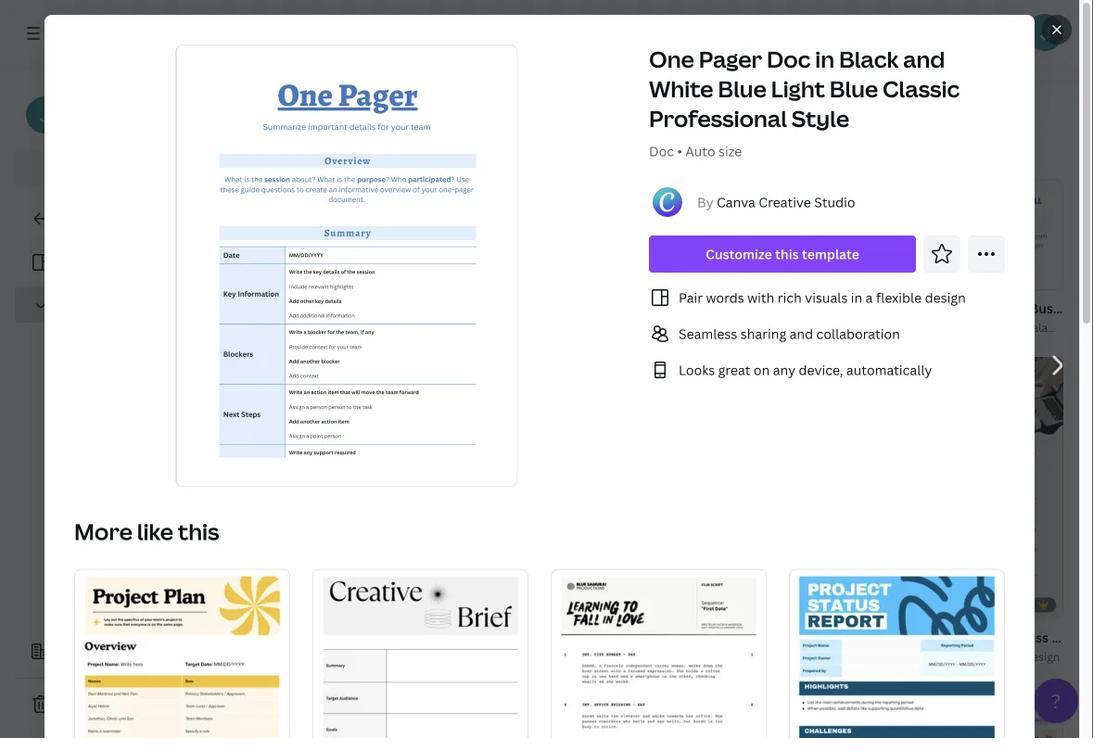 Task type: describe. For each thing, give the bounding box(es) containing it.
mind maps
[[67, 543, 135, 561]]

one pager doc in black and white blue light blue classic professional style doc • auto size
[[649, 44, 960, 160]]

canva for doc by canva creative studio
[[333, 450, 367, 465]]

visuals
[[805, 289, 848, 306]]

2 horizontal spatial doc
[[767, 44, 811, 74]]

rise
[[961, 649, 983, 664]]

tv & film script professional doc in black and white agnostic style image
[[551, 569, 767, 738]]

project status report professional doc in dark blue light blue playful abstract style image
[[789, 569, 1005, 738]]

templates
[[575, 128, 688, 158]]

graphs link
[[30, 605, 227, 640]]

1 horizontal spatial in
[[851, 289, 863, 306]]

media & communications 30 items
[[933, 61, 1093, 96]]

business inside grey minimalist business project presentation presentation by olmos carlos
[[603, 293, 658, 311]]

grey
[[500, 293, 530, 311]]

whiteboard by canva creative studio link
[[708, 320, 909, 338]]

design
[[1024, 649, 1060, 664]]

0 vertical spatial a
[[866, 289, 873, 306]]

•
[[677, 142, 682, 160]]

pager
[[699, 44, 762, 74]]

customize
[[706, 245, 772, 263]]

and inside one pager doc in black and white blue light blue classic professional style doc • auto size
[[903, 44, 945, 74]]

looks great on any device, automatically
[[679, 361, 932, 379]]

collaboration
[[817, 325, 900, 343]]

corporate
[[962, 299, 1027, 317]]

finance
[[595, 61, 644, 78]]

any
[[773, 361, 796, 379]]

presentation
[[710, 293, 791, 311]]

children
[[765, 720, 820, 737]]

by inside grey minimalist business project presentation presentation by olmos carlos
[[572, 314, 585, 329]]

2 vertical spatial doc
[[293, 450, 315, 465]]

simple
[[915, 299, 959, 317]]

rainbow children chore chart
[[708, 720, 900, 737]]

design
[[925, 289, 966, 306]]

mind
[[67, 543, 98, 561]]

0 vertical spatial canva
[[717, 193, 756, 211]]

on
[[754, 361, 770, 379]]

project
[[661, 293, 707, 311]]

simple corporate business c business card by mosalama
[[915, 299, 1093, 335]]

canva creative studio link
[[717, 193, 855, 211]]

pair
[[679, 289, 703, 306]]

1 horizontal spatial &
[[986, 649, 993, 664]]

chore
[[823, 720, 861, 737]]

flyer by epitomi link
[[500, 642, 649, 661]]

with
[[748, 289, 775, 306]]

trash link
[[15, 686, 241, 723]]

presentation by olmos carlos link
[[500, 312, 660, 331]]

great
[[718, 361, 751, 379]]

doc by canva creative studio
[[293, 450, 452, 465]]

rainbow
[[708, 720, 762, 737]]

browse high quality business templates
[[256, 128, 688, 158]]

template
[[802, 245, 859, 263]]

olmos
[[588, 314, 623, 329]]

prototypes
[[67, 508, 136, 525]]

creative brief doc in black and white grey editorial style image
[[312, 569, 529, 738]]

concept map marketing strategy graph image
[[671, 359, 856, 498]]

seamless sharing and collaboration
[[679, 325, 900, 343]]

websites link
[[30, 569, 227, 605]]

sitemap whiteboard in green purple basic style image
[[671, 179, 856, 291]]

finance fundamentals link
[[595, 59, 911, 80]]

customize this template
[[706, 245, 859, 263]]

1 items from the left
[[273, 81, 303, 96]]

green minimalist company case study flyer portrait image
[[463, 351, 649, 613]]

quality
[[393, 128, 471, 158]]

graphs
[[67, 613, 112, 631]]

team
[[115, 643, 146, 661]]

black
[[839, 44, 899, 74]]

by for flyer by rise & roar design
[[945, 649, 958, 664]]

1 vertical spatial doc
[[649, 142, 674, 160]]

a inside button
[[104, 643, 111, 661]]

flexible
[[876, 289, 922, 306]]

0 horizontal spatial business
[[475, 128, 571, 158]]

words
[[706, 289, 744, 306]]

card
[[966, 319, 991, 335]]

high
[[343, 128, 388, 158]]

create
[[59, 643, 101, 661]]

c
[[1089, 299, 1093, 317]]

device,
[[799, 361, 843, 379]]

roar
[[996, 649, 1021, 664]]

more like this
[[74, 517, 219, 547]]

more
[[74, 517, 132, 547]]

canva for whiteboard by canva creative studio
[[790, 321, 823, 336]]

1 blue from the left
[[718, 74, 767, 104]]

mosalama
[[1010, 319, 1064, 335]]

0 vertical spatial creative
[[759, 193, 811, 211]]



Task type: vqa. For each thing, say whether or not it's contained in the screenshot.
Card
yes



Task type: locate. For each thing, give the bounding box(es) containing it.
flyer inside 'link'
[[500, 643, 527, 659]]

0 horizontal spatial business
[[915, 319, 963, 335]]

1 horizontal spatial doc
[[649, 142, 674, 160]]

seamless
[[679, 325, 738, 343]]

white green simple professional letterhead image
[[256, 487, 441, 738]]

doc by canva creative studio link
[[293, 448, 452, 467]]

1 vertical spatial this
[[178, 517, 219, 547]]

sharing
[[741, 325, 787, 343]]

list
[[649, 287, 1005, 381]]

by for doc by canva creative studio
[[317, 450, 331, 465]]

1 horizontal spatial business
[[1030, 299, 1086, 317]]

in left black
[[815, 44, 835, 74]]

1 horizontal spatial blue
[[830, 74, 878, 104]]

websites
[[67, 578, 124, 596]]

presentation
[[500, 314, 569, 329]]

2 30 from the left
[[933, 81, 948, 96]]

1 vertical spatial business
[[603, 293, 658, 311]]

one pager doc in black and white blue light blue classic professional style image
[[176, 44, 520, 488], [256, 180, 441, 420]]

items down "media"
[[950, 81, 980, 96]]

a left team
[[104, 643, 111, 661]]

1 horizontal spatial business
[[603, 293, 658, 311]]

this right like
[[178, 517, 219, 547]]

studio for doc by canva creative studio
[[417, 450, 452, 465]]

style
[[792, 103, 850, 134]]

flyer by rise & roar design link
[[915, 648, 1064, 666]]

flyer left epitomi
[[500, 643, 527, 659]]

in
[[815, 44, 835, 74], [851, 289, 863, 306]]

doc
[[767, 44, 811, 74], [649, 142, 674, 160], [293, 450, 315, 465]]

items up browse
[[273, 81, 303, 96]]

business
[[475, 128, 571, 158], [603, 293, 658, 311]]

0 horizontal spatial 30
[[256, 81, 270, 96]]

studio
[[814, 193, 855, 211], [873, 321, 909, 336], [417, 450, 452, 465]]

0 horizontal spatial blue
[[718, 74, 767, 104]]

studio for whiteboard by canva creative studio
[[873, 321, 909, 336]]

this left template
[[775, 245, 799, 263]]

simple corporate business card image
[[878, 180, 1064, 289]]

business up mosalama
[[1030, 299, 1086, 317]]

whiteboard
[[708, 321, 771, 336]]

browse
[[256, 128, 339, 158]]

pair words with rich visuals in a flexible design
[[679, 289, 966, 306]]

1 vertical spatial in
[[851, 289, 863, 306]]

2 vertical spatial creative
[[369, 450, 414, 465]]

minimalist
[[534, 293, 600, 311]]

30 down "media"
[[933, 81, 948, 96]]

0 horizontal spatial creative
[[369, 450, 414, 465]]

create a team button
[[15, 633, 241, 670]]

automatically
[[847, 361, 932, 379]]

2 vertical spatial canva
[[333, 450, 367, 465]]

0 horizontal spatial doc
[[293, 450, 315, 465]]

by for flyer by epitomi
[[530, 643, 543, 659]]

0 horizontal spatial in
[[815, 44, 835, 74]]

project plan professional doc in yellow black friendly corporate style image
[[74, 569, 290, 738]]

1 horizontal spatial creative
[[759, 193, 811, 211]]

1 horizontal spatial flyer
[[915, 649, 942, 664]]

1 horizontal spatial canva
[[717, 193, 756, 211]]

flyer left rise
[[915, 649, 942, 664]]

gray and white minimalist clean 2024 monthly calendar image
[[463, 681, 649, 738]]

a left flexible
[[866, 289, 873, 306]]

0 vertical spatial business
[[1030, 299, 1086, 317]]

1 vertical spatial canva
[[790, 321, 823, 336]]

business up carlos
[[603, 293, 658, 311]]

30
[[256, 81, 270, 96], [933, 81, 948, 96]]

finance fundamentals
[[595, 61, 741, 78]]

rainbow children chore chart link
[[708, 718, 900, 738]]

2 horizontal spatial studio
[[873, 321, 909, 336]]

like
[[137, 517, 173, 547]]

a
[[866, 289, 873, 306], [104, 643, 111, 661]]

& right "media"
[[975, 61, 984, 78]]

1 30 from the left
[[256, 81, 270, 96]]

30 inside media & communications 30 items
[[933, 81, 948, 96]]

purple colorful organic mind map brainstorm image
[[878, 686, 1064, 738]]

canva
[[717, 193, 756, 211], [790, 321, 823, 336], [333, 450, 367, 465]]

fundamentals
[[647, 61, 741, 78]]

1 vertical spatial a
[[104, 643, 111, 661]]

and
[[903, 44, 945, 74], [790, 325, 813, 343]]

30 up browse
[[256, 81, 270, 96]]

blue left light
[[718, 74, 767, 104]]

by inside 'link'
[[530, 643, 543, 659]]

prototypes link
[[30, 499, 227, 534]]

1 horizontal spatial this
[[775, 245, 799, 263]]

epitomi
[[546, 643, 587, 659]]

0 vertical spatial &
[[975, 61, 984, 78]]

1 horizontal spatial studio
[[814, 193, 855, 211]]

0 horizontal spatial canva
[[333, 450, 367, 465]]

flyer by rise & roar design
[[915, 649, 1060, 664]]

0 horizontal spatial flyer
[[500, 643, 527, 659]]

flyer
[[500, 643, 527, 659], [915, 649, 942, 664]]

white
[[649, 74, 714, 104]]

items inside media & communications 30 items
[[950, 81, 980, 96]]

0 vertical spatial studio
[[814, 193, 855, 211]]

1 vertical spatial &
[[986, 649, 993, 664]]

0 horizontal spatial and
[[790, 325, 813, 343]]

0 vertical spatial in
[[815, 44, 835, 74]]

0 vertical spatial doc
[[767, 44, 811, 74]]

mind maps link
[[30, 534, 227, 569]]

flyer for grey minimalist business project presentation
[[500, 643, 527, 659]]

classic
[[883, 74, 960, 104]]

professional
[[649, 103, 787, 134]]

items
[[273, 81, 303, 96], [950, 81, 980, 96]]

2 vertical spatial studio
[[417, 450, 452, 465]]

whiteboard by canva creative studio
[[708, 321, 909, 336]]

0 horizontal spatial &
[[975, 61, 984, 78]]

auto
[[686, 142, 716, 160]]

top level navigation element
[[163, 15, 492, 52]]

looks
[[679, 361, 715, 379]]

trash
[[59, 696, 93, 714]]

grey minimalist business project presentation link
[[500, 292, 791, 312]]

1 horizontal spatial items
[[950, 81, 980, 96]]

this
[[775, 245, 799, 263], [178, 517, 219, 547]]

media & communications link
[[933, 59, 1093, 80]]

None search field
[[536, 15, 759, 52]]

business card by mosalama link
[[915, 318, 1064, 336]]

1 vertical spatial and
[[790, 325, 813, 343]]

1 vertical spatial studio
[[873, 321, 909, 336]]

by for whiteboard by canva creative studio
[[774, 321, 787, 336]]

and right black
[[903, 44, 945, 74]]

grey minimalist business project presentation image
[[463, 180, 649, 284]]

in right 'visuals'
[[851, 289, 863, 306]]

2 horizontal spatial canva
[[790, 321, 823, 336]]

creative for doc by canva creative studio
[[369, 450, 414, 465]]

by inside the simple corporate business c business card by mosalama
[[994, 319, 1007, 335]]

by canva creative studio
[[697, 193, 855, 211]]

maps
[[102, 543, 135, 561]]

30 items
[[256, 81, 303, 96]]

2 horizontal spatial creative
[[826, 321, 871, 336]]

0 horizontal spatial studio
[[417, 450, 452, 465]]

2 blue from the left
[[830, 74, 878, 104]]

by
[[572, 314, 585, 329], [994, 319, 1007, 335], [774, 321, 787, 336], [317, 450, 331, 465], [530, 643, 543, 659], [945, 649, 958, 664]]

& right rise
[[986, 649, 993, 664]]

flyer by epitomi
[[500, 643, 587, 659]]

carlos
[[625, 314, 660, 329]]

size
[[719, 142, 742, 160]]

by
[[697, 193, 714, 211]]

grey minimalist business project presentation presentation by olmos carlos
[[500, 293, 791, 329]]

1 horizontal spatial 30
[[933, 81, 948, 96]]

1 horizontal spatial a
[[866, 289, 873, 306]]

& inside media & communications 30 items
[[975, 61, 984, 78]]

blue right light
[[830, 74, 878, 104]]

0 vertical spatial and
[[903, 44, 945, 74]]

0 horizontal spatial a
[[104, 643, 111, 661]]

chart
[[864, 720, 900, 737]]

0 horizontal spatial items
[[273, 81, 303, 96]]

and up looks great on any device, automatically
[[790, 325, 813, 343]]

0 vertical spatial this
[[775, 245, 799, 263]]

0 vertical spatial business
[[475, 128, 571, 158]]

2 items from the left
[[950, 81, 980, 96]]

1 horizontal spatial and
[[903, 44, 945, 74]]

1 vertical spatial business
[[915, 319, 963, 335]]

simple corporate business c link
[[915, 298, 1093, 318]]

1 vertical spatial creative
[[826, 321, 871, 336]]

rainbow children chore chart image
[[671, 566, 856, 709]]

media
[[933, 61, 972, 78]]

0 horizontal spatial this
[[178, 517, 219, 547]]

one
[[649, 44, 694, 74]]

light
[[771, 74, 825, 104]]

creative for whiteboard by canva creative studio
[[826, 321, 871, 336]]

communications
[[987, 61, 1093, 78]]

create a team
[[59, 643, 146, 661]]

step by step process for working with us services flyer image
[[878, 357, 1064, 619]]

list containing pair words with rich visuals in a flexible design
[[649, 287, 1005, 381]]

flyer for simple corporate business c
[[915, 649, 942, 664]]

blue
[[718, 74, 767, 104], [830, 74, 878, 104]]

business down simple
[[915, 319, 963, 335]]

in inside one pager doc in black and white blue light blue classic professional style doc • auto size
[[815, 44, 835, 74]]

business right the quality
[[475, 128, 571, 158]]

rich
[[778, 289, 802, 306]]



